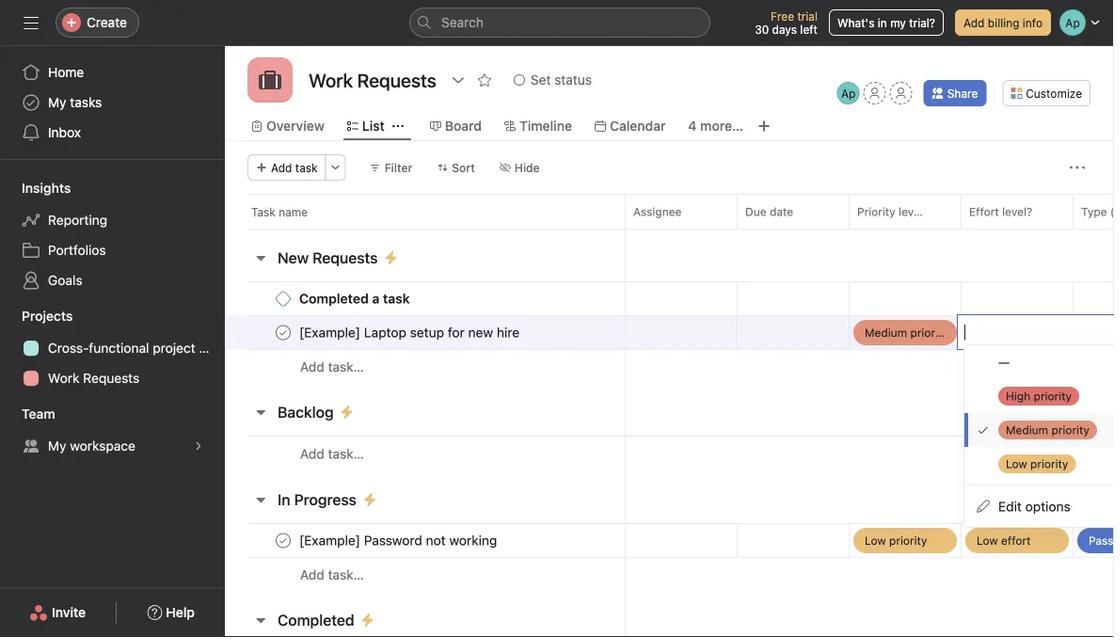 Task type: describe. For each thing, give the bounding box(es) containing it.
add task… button for the header new requests tree grid
[[300, 565, 364, 585]]

completed image for low priority
[[272, 529, 295, 552]]

functional
[[89, 340, 149, 356]]

customize button
[[1002, 80, 1091, 106]]

completed button
[[278, 603, 354, 637]]

workspace
[[70, 438, 135, 454]]

add to starred image
[[477, 72, 492, 88]]

tasks
[[70, 95, 102, 110]]

list
[[362, 118, 385, 134]]

trial
[[797, 9, 818, 23]]

insights button
[[0, 179, 71, 198]]

medium priority button
[[850, 316, 961, 349]]

my workspace
[[48, 438, 135, 454]]

work requests
[[48, 370, 139, 386]]

type (work requests - it) field for completed a task cell
[[1073, 281, 1114, 316]]

search
[[441, 15, 484, 30]]

portfolios
[[48, 242, 106, 258]]

low for low priority
[[865, 534, 886, 547]]

due date
[[745, 205, 793, 218]]

my tasks link
[[10, 88, 214, 118]]

create
[[87, 15, 127, 30]]

priority for medium priority
[[910, 326, 948, 339]]

invite button
[[17, 596, 98, 630]]

left
[[800, 23, 818, 36]]

rules for new requests image
[[383, 250, 399, 265]]

new requests button
[[278, 241, 378, 275]]

4
[[688, 118, 697, 134]]

projects
[[22, 308, 73, 324]]

low effort
[[977, 534, 1031, 547]]

sort
[[452, 161, 475, 174]]

info
[[1023, 16, 1043, 29]]

set
[[531, 72, 551, 88]]

in progress
[[278, 491, 357, 509]]

share button
[[924, 80, 986, 106]]

add task
[[271, 161, 318, 174]]

header in progress tree grid
[[225, 523, 1114, 592]]

in
[[878, 16, 887, 29]]

collapse task list for this section image for backlog
[[253, 405, 268, 420]]

[Example] Password not working text field
[[295, 531, 503, 550]]

set status button
[[505, 67, 600, 93]]

what's in my trial?
[[837, 16, 935, 29]]

briefcase image
[[259, 69, 281, 91]]

low for low effort
[[977, 534, 998, 547]]

portfolios link
[[10, 235, 214, 265]]

invite
[[52, 605, 86, 620]]

new requests
[[278, 249, 378, 267]]

list link
[[347, 116, 385, 136]]

4 more…
[[688, 118, 743, 134]]

[example] password not working cell
[[225, 523, 626, 558]]

priority for low priority
[[889, 534, 927, 547]]

task… for add task… button in the the header new requests tree grid
[[328, 359, 364, 375]]

in
[[278, 491, 290, 509]]

timeline
[[519, 118, 572, 134]]

projects element
[[0, 299, 225, 397]]

board link
[[430, 116, 482, 136]]

show options image
[[451, 72, 466, 88]]

new
[[278, 249, 309, 267]]

rules for completed image
[[360, 613, 375, 628]]

cross-functional project plan
[[48, 340, 225, 356]]

completed
[[278, 611, 354, 629]]

status
[[554, 72, 592, 88]]

effort
[[1001, 534, 1031, 547]]

effort level?
[[969, 205, 1032, 218]]

task name
[[251, 205, 308, 218]]

my workspace link
[[10, 431, 214, 461]]

goals link
[[10, 265, 214, 295]]

name
[[279, 205, 308, 218]]

2 add task… row from the top
[[225, 436, 1114, 471]]

completed checkbox for medium
[[272, 321, 295, 344]]

backlog
[[278, 403, 334, 421]]

1 add task… row from the top
[[225, 349, 1114, 384]]

add inside button
[[271, 161, 292, 174]]

projects button
[[0, 307, 73, 326]]

filter
[[385, 161, 412, 174]]

medium
[[865, 326, 907, 339]]

help button
[[135, 596, 207, 630]]

my for my tasks
[[48, 95, 66, 110]]

add for add billing info button
[[964, 16, 985, 29]]

add task button
[[247, 154, 326, 181]]

30
[[755, 23, 769, 36]]

hide button
[[491, 154, 548, 181]]

[Example] Laptop setup for new hire text field
[[295, 323, 525, 342]]

add task… button inside the header new requests tree grid
[[300, 357, 364, 377]]

work requests link
[[10, 363, 214, 393]]

completed checkbox for low
[[272, 529, 295, 552]]

home
[[48, 64, 84, 80]]

date
[[770, 205, 793, 218]]

add for add task… button in the the header new requests tree grid
[[300, 359, 324, 375]]

insights element
[[0, 171, 225, 299]]

share
[[947, 87, 978, 100]]

team button
[[0, 403, 55, 425]]

add task… for the header new requests tree grid
[[300, 567, 364, 582]]



Task type: locate. For each thing, give the bounding box(es) containing it.
billing
[[988, 16, 1020, 29]]

0 vertical spatial collapse task list for this section image
[[253, 250, 268, 265]]

level?
[[899, 205, 929, 218], [1002, 205, 1032, 218]]

1 vertical spatial my
[[48, 438, 66, 454]]

2 collapse task list for this section image from the top
[[253, 405, 268, 420]]

1 completed image from the top
[[272, 321, 295, 344]]

2 vertical spatial add task…
[[300, 567, 364, 582]]

my left tasks
[[48, 95, 66, 110]]

add tab image
[[757, 119, 772, 134]]

move tasks between sections image
[[568, 327, 580, 338]]

requests inside 'projects' element
[[83, 370, 139, 386]]

add task… inside header in progress tree grid
[[300, 567, 364, 582]]

0 vertical spatial add task… button
[[300, 357, 364, 377]]

my
[[48, 95, 66, 110], [48, 438, 66, 454]]

2 vertical spatial collapse task list for this section image
[[253, 613, 268, 628]]

1 vertical spatial collapse task list for this section image
[[253, 405, 268, 420]]

1 vertical spatial add task…
[[300, 446, 364, 462]]

3 add task… button from the top
[[300, 565, 364, 585]]

add up backlog
[[300, 359, 324, 375]]

add left 'billing'
[[964, 16, 985, 29]]

home link
[[10, 57, 214, 88]]

my inside "teams" element
[[48, 438, 66, 454]]

add task… button up rules for backlog "image"
[[300, 357, 364, 377]]

2 low from the left
[[977, 534, 998, 547]]

my down team
[[48, 438, 66, 454]]

add task… up rules for backlog "image"
[[300, 359, 364, 375]]

collapse task list for this section image left completed button on the left
[[253, 613, 268, 628]]

customize
[[1026, 87, 1082, 100]]

my
[[890, 16, 906, 29]]

0 horizontal spatial requests
[[83, 370, 139, 386]]

2 completed checkbox from the top
[[272, 529, 295, 552]]

task… for add task… button inside the header in progress tree grid
[[328, 567, 364, 582]]

see details, my workspace image
[[193, 440, 204, 452]]

ap button
[[837, 82, 860, 104]]

0 vertical spatial add task… row
[[225, 349, 1114, 384]]

add task… button down rules for backlog "image"
[[300, 444, 364, 464]]

completed image inside [example] password not working "cell"
[[272, 529, 295, 552]]

cross-
[[48, 340, 89, 356]]

2 add task… from the top
[[300, 446, 364, 462]]

2 vertical spatial add task… button
[[300, 565, 364, 585]]

2 completed image from the top
[[272, 529, 295, 552]]

2 add task… button from the top
[[300, 444, 364, 464]]

teams element
[[0, 397, 225, 465]]

add task… row
[[225, 349, 1114, 384], [225, 436, 1114, 471], [225, 557, 1114, 592]]

backlog button
[[278, 395, 334, 429]]

0 vertical spatial task…
[[328, 359, 364, 375]]

progress
[[294, 491, 357, 509]]

priority level?
[[857, 205, 929, 218]]

free trial 30 days left
[[755, 9, 818, 36]]

1 low from the left
[[865, 534, 886, 547]]

reporting link
[[10, 205, 214, 235]]

completed checkbox inside [example] laptop setup for new hire cell
[[272, 321, 295, 344]]

add for third add task… row from the bottom's add task… button
[[300, 446, 324, 462]]

plan
[[199, 340, 225, 356]]

collapse task list for this section image left 'new'
[[253, 250, 268, 265]]

collapse task list for this section image
[[253, 250, 268, 265], [253, 405, 268, 420], [253, 613, 268, 628]]

add task… button inside header in progress tree grid
[[300, 565, 364, 585]]

low priority button
[[850, 524, 961, 557]]

timeline link
[[504, 116, 572, 136]]

task
[[295, 161, 318, 174]]

reporting
[[48, 212, 107, 228]]

add left task
[[271, 161, 292, 174]]

add billing info
[[964, 16, 1043, 29]]

filter button
[[361, 154, 421, 181]]

0 horizontal spatial more actions image
[[330, 162, 341, 173]]

add for add task… button inside the header in progress tree grid
[[300, 567, 324, 582]]

add down backlog
[[300, 446, 324, 462]]

days
[[772, 23, 797, 36]]

rules for backlog image
[[339, 405, 354, 420]]

team
[[22, 406, 55, 422]]

add task… button for third add task… row from the bottom
[[300, 444, 364, 464]]

add inside the header new requests tree grid
[[300, 359, 324, 375]]

task… down rules for backlog "image"
[[328, 446, 364, 462]]

1 vertical spatial add task… button
[[300, 444, 364, 464]]

requests
[[313, 249, 378, 267], [83, 370, 139, 386]]

task… up rules for completed image
[[328, 567, 364, 582]]

level? for effort level?
[[1002, 205, 1032, 218]]

None text field
[[965, 321, 979, 343]]

1 task… from the top
[[328, 359, 364, 375]]

add
[[964, 16, 985, 29], [271, 161, 292, 174], [300, 359, 324, 375], [300, 446, 324, 462], [300, 567, 324, 582]]

effort
[[969, 205, 999, 218]]

add task… button
[[300, 357, 364, 377], [300, 444, 364, 464], [300, 565, 364, 585]]

[example] laptop setup for new hire cell
[[225, 315, 626, 350]]

priority inside dropdown button
[[889, 534, 927, 547]]

work
[[48, 370, 79, 386]]

task
[[251, 205, 276, 218]]

tab actions image
[[392, 120, 404, 132]]

completed image for medium priority
[[272, 321, 295, 344]]

task… inside the header new requests tree grid
[[328, 359, 364, 375]]

1 horizontal spatial requests
[[313, 249, 378, 267]]

add inside header in progress tree grid
[[300, 567, 324, 582]]

help
[[166, 605, 195, 620]]

collapse task list for this section image left backlog
[[253, 405, 268, 420]]

add task… down rules for backlog "image"
[[300, 446, 364, 462]]

0 horizontal spatial low
[[865, 534, 886, 547]]

add task… inside the header new requests tree grid
[[300, 359, 364, 375]]

goals
[[48, 272, 82, 288]]

passw
[[1089, 534, 1114, 547]]

0 vertical spatial add task…
[[300, 359, 364, 375]]

completed image down in at the left bottom of page
[[272, 529, 295, 552]]

2 level? from the left
[[1002, 205, 1032, 218]]

3 add task… row from the top
[[225, 557, 1114, 592]]

low effort button
[[962, 524, 1073, 557]]

more…
[[700, 118, 743, 134]]

collapse task list for this section image
[[253, 492, 268, 507]]

add task… for third add task… row from the bottom
[[300, 446, 364, 462]]

task… inside header in progress tree grid
[[328, 567, 364, 582]]

add billing info button
[[955, 9, 1051, 36]]

add task…
[[300, 359, 364, 375], [300, 446, 364, 462], [300, 567, 364, 582]]

priority inside dropdown button
[[910, 326, 948, 339]]

1 add task… button from the top
[[300, 357, 364, 377]]

1 horizontal spatial low
[[977, 534, 998, 547]]

overview link
[[251, 116, 324, 136]]

0 vertical spatial my
[[48, 95, 66, 110]]

my tasks
[[48, 95, 102, 110]]

1 vertical spatial completed image
[[272, 529, 295, 552]]

inbox link
[[10, 118, 214, 148]]

global element
[[0, 46, 225, 159]]

project
[[153, 340, 195, 356]]

sort button
[[428, 154, 484, 181]]

1 horizontal spatial more actions image
[[1070, 160, 1085, 175]]

what's in my trial? button
[[829, 9, 944, 36]]

requests down cross-functional project plan link
[[83, 370, 139, 386]]

3 collapse task list for this section image from the top
[[253, 613, 268, 628]]

completed checkbox down "completed milestone" option
[[272, 321, 295, 344]]

completed checkbox inside [example] password not working "cell"
[[272, 529, 295, 552]]

collapse task list for this section image for new requests
[[253, 250, 268, 265]]

priority
[[857, 205, 895, 218]]

1 collapse task list for this section image from the top
[[253, 250, 268, 265]]

Completed checkbox
[[272, 321, 295, 344], [272, 529, 295, 552]]

collapse task list for this section image for completed
[[253, 613, 268, 628]]

row containing low priority
[[225, 523, 1114, 558]]

overview
[[266, 118, 324, 134]]

low inside dropdown button
[[865, 534, 886, 547]]

1 vertical spatial task…
[[328, 446, 364, 462]]

1 vertical spatial requests
[[83, 370, 139, 386]]

requests for work requests
[[83, 370, 139, 386]]

Completed a task text field
[[295, 289, 416, 308]]

1 vertical spatial completed checkbox
[[272, 529, 295, 552]]

row
[[225, 194, 1114, 229], [247, 228, 1114, 230], [225, 281, 1114, 316], [225, 523, 1114, 558]]

add up completed button on the left
[[300, 567, 324, 582]]

inbox
[[48, 125, 81, 140]]

None text field
[[304, 63, 441, 97]]

what's
[[837, 16, 875, 29]]

0 vertical spatial requests
[[313, 249, 378, 267]]

add task… up completed button on the left
[[300, 567, 364, 582]]

requests up completed a task text field
[[313, 249, 378, 267]]

priority
[[910, 326, 948, 339], [889, 534, 927, 547]]

add task… button up completed button on the left
[[300, 565, 364, 585]]

my inside the global 'element'
[[48, 95, 66, 110]]

0 vertical spatial priority
[[910, 326, 948, 339]]

insights
[[22, 180, 71, 196]]

search list box
[[409, 8, 710, 38]]

1 my from the top
[[48, 95, 66, 110]]

requests inside button
[[313, 249, 378, 267]]

2 vertical spatial task…
[[328, 567, 364, 582]]

completed a task cell
[[225, 281, 626, 316]]

completed image down "completed milestone" option
[[272, 321, 295, 344]]

1 horizontal spatial level?
[[1002, 205, 1032, 218]]

4 more… button
[[688, 116, 743, 136]]

requests for new requests
[[313, 249, 378, 267]]

set status
[[531, 72, 592, 88]]

hide
[[515, 161, 540, 174]]

level? right effort
[[1002, 205, 1032, 218]]

completed milestone image
[[276, 291, 291, 306]]

1 vertical spatial priority
[[889, 534, 927, 547]]

1 add task… from the top
[[300, 359, 364, 375]]

more actions image down 'customize'
[[1070, 160, 1085, 175]]

rules for in progress image
[[362, 492, 377, 507]]

2 vertical spatial add task… row
[[225, 557, 1114, 592]]

header new requests tree grid
[[225, 281, 1114, 384]]

medium priority
[[865, 326, 948, 339]]

hide sidebar image
[[24, 15, 39, 30]]

2 my from the top
[[48, 438, 66, 454]]

0 vertical spatial completed checkbox
[[272, 321, 295, 344]]

more actions image
[[1070, 160, 1085, 175], [330, 162, 341, 173]]

assignee
[[633, 205, 682, 218]]

medium priority row
[[225, 315, 1114, 350]]

2 task… from the top
[[328, 446, 364, 462]]

calendar link
[[595, 116, 666, 136]]

calendar
[[610, 118, 666, 134]]

search button
[[409, 8, 710, 38]]

0 horizontal spatial level?
[[899, 205, 929, 218]]

1 level? from the left
[[899, 205, 929, 218]]

level? right the priority at the right of the page
[[899, 205, 929, 218]]

cross-functional project plan link
[[10, 333, 225, 363]]

completed image
[[272, 321, 295, 344], [272, 529, 295, 552]]

1 completed checkbox from the top
[[272, 321, 295, 344]]

more actions image right task
[[330, 162, 341, 173]]

create button
[[56, 8, 139, 38]]

due
[[745, 205, 767, 218]]

completed checkbox down in at the left bottom of page
[[272, 529, 295, 552]]

ap
[[841, 87, 856, 100]]

0 vertical spatial completed image
[[272, 321, 295, 344]]

task… up rules for backlog "image"
[[328, 359, 364, 375]]

Completed milestone checkbox
[[276, 291, 291, 306]]

low inside popup button
[[977, 534, 998, 547]]

row containing task name
[[225, 194, 1114, 229]]

task… for third add task… row from the bottom's add task… button
[[328, 446, 364, 462]]

free
[[771, 9, 794, 23]]

low priority
[[865, 534, 927, 547]]

details image
[[602, 327, 614, 338]]

3 task… from the top
[[328, 567, 364, 582]]

passw button
[[1074, 524, 1114, 557]]

level? for priority level?
[[899, 205, 929, 218]]

3 add task… from the top
[[300, 567, 364, 582]]

my for my workspace
[[48, 438, 66, 454]]

1 vertical spatial add task… row
[[225, 436, 1114, 471]]

trial?
[[909, 16, 935, 29]]



Task type: vqa. For each thing, say whether or not it's contained in the screenshot.
due date for Project1 cell on the right top of page
no



